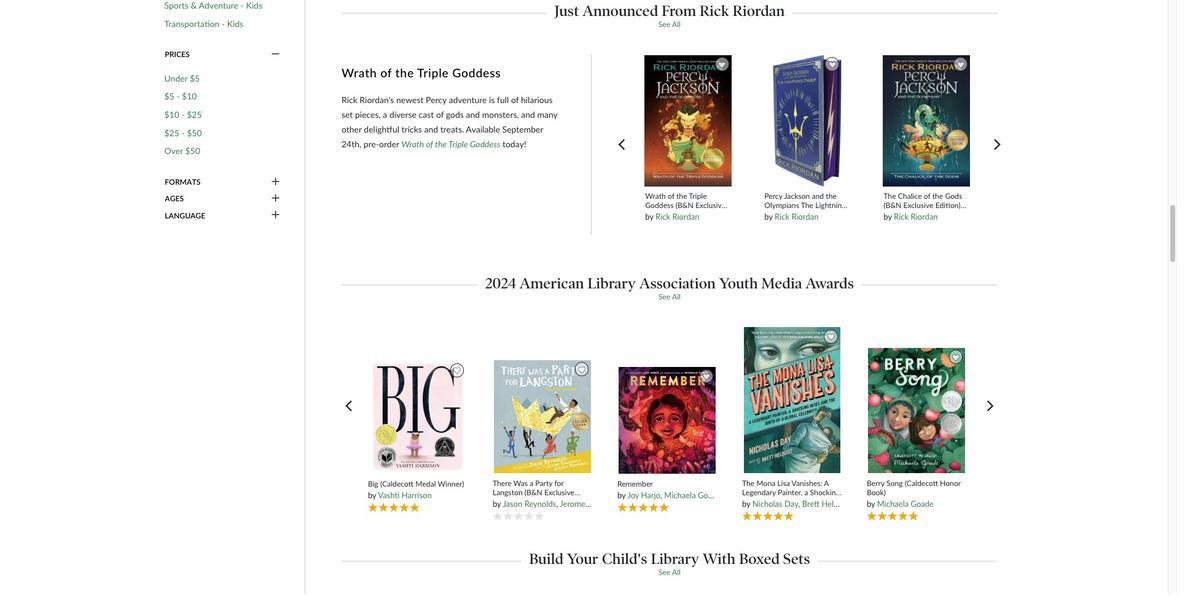 Task type: describe. For each thing, give the bounding box(es) containing it.
there was a party for langston (b&n exclusive edition) link
[[493, 479, 593, 507]]

cast
[[419, 110, 434, 120]]

the inside percy jackson and the olympians the lightning thief deluxe collector's edition
[[826, 192, 837, 201]]

(percy for olympians
[[884, 210, 904, 220]]

berry song (caldecott honor book) by michaela goade
[[867, 479, 961, 509]]

media
[[761, 275, 802, 293]]

triple for wrath of the triple goddess (b&n exclusive edition) (percy jackson and the olympians)
[[689, 192, 707, 201]]

0 horizontal spatial $25
[[164, 128, 179, 138]]

nicholas day link
[[752, 500, 798, 509]]

by rick riordan for jackson
[[764, 212, 819, 222]]

awards
[[806, 275, 854, 293]]

full
[[497, 95, 509, 105]]

is
[[489, 95, 495, 105]]

see all link for child's
[[659, 568, 681, 578]]

was
[[514, 479, 528, 488]]

(illustrator) for by nicholas day , brett helquist (illustrator)
[[853, 500, 891, 509]]

riordan for the chalice of the gods (b&n exclusive edition) (percy jackson and the olympians series #6)
[[911, 212, 938, 222]]

all inside just announced from rick riordan see all
[[672, 20, 681, 29]]

wrath for wrath of the triple goddess today!
[[401, 139, 424, 149]]

goade inside berry song (caldecott honor book) by michaela goade
[[911, 500, 934, 509]]

$25 - $50
[[164, 128, 202, 138]]

(percy for olympians)
[[672, 210, 692, 220]]

(caldecott inside berry song (caldecott honor book) by michaela goade
[[905, 479, 938, 488]]

$10 inside $10 - $25 link
[[164, 109, 179, 120]]

by left series
[[884, 212, 892, 222]]

(illustrator) inside remember by joy harjo , michaela goade (illustrator)
[[723, 491, 761, 501]]

wrath for wrath of the triple goddess
[[342, 65, 377, 80]]

all for association
[[672, 293, 681, 302]]

goddess for wrath of the triple goddess today!
[[470, 139, 500, 149]]

riordan for wrath of the triple goddess (b&n exclusive edition) (percy jackson and the olympians)
[[672, 212, 699, 222]]

the up olympians)
[[676, 192, 687, 201]]

riordan's
[[360, 95, 394, 105]]

adventure
[[449, 95, 487, 105]]

the left "gods"
[[932, 192, 943, 201]]

by left jason
[[493, 500, 501, 509]]

michaela goade link
[[877, 500, 934, 509]]

over
[[164, 146, 183, 156]]

pieces,
[[355, 110, 381, 120]]

plus image for ages
[[271, 194, 280, 204]]

sports
[[164, 0, 189, 11]]

rick riordan link for chalice
[[894, 212, 938, 222]]

painter,
[[778, 488, 803, 498]]

0 vertical spatial $50
[[187, 128, 202, 138]]

under $5 link
[[164, 73, 200, 84]]

under $5
[[164, 73, 200, 83]]

, inside remember by joy harjo , michaela goade (illustrator)
[[660, 491, 662, 501]]

of right full
[[511, 95, 519, 105]]

gods
[[446, 110, 464, 120]]

24th,
[[342, 139, 361, 149]]

&
[[191, 0, 197, 11]]

collector's
[[808, 210, 843, 220]]

mona
[[757, 479, 776, 488]]

under
[[164, 73, 188, 83]]

1 horizontal spatial $5
[[190, 73, 200, 83]]

jerome pumphrey (illustrator) link
[[560, 500, 663, 509]]

reynolds
[[524, 500, 556, 509]]

percy inside percy jackson and the olympians the lightning thief deluxe collector's edition
[[764, 192, 783, 201]]

big (caldecott medal winner) image
[[369, 361, 467, 475]]

for
[[554, 479, 564, 488]]

shocking
[[810, 488, 840, 498]]

american
[[520, 275, 584, 293]]

rick for the chalice of the gods (b&n exclusive edition) (percy jackson and the olympians series #6)
[[894, 212, 909, 222]]

1 vertical spatial $5
[[164, 91, 174, 102]]

wrath for wrath of the triple goddess (b&n exclusive edition) (percy jackson and the olympians)
[[645, 192, 666, 201]]

by left deluxe
[[764, 212, 773, 222]]

song
[[887, 479, 903, 488]]

a down vanishes:
[[805, 488, 808, 498]]

party
[[535, 479, 553, 488]]

, left brett
[[798, 500, 800, 509]]

thief
[[764, 210, 781, 220]]

(b&n inside there was a party for langston (b&n exclusive edition)
[[525, 488, 542, 498]]

rick riordan link for jackson
[[775, 212, 819, 222]]

goddess for wrath of the triple goddess (b&n exclusive edition) (percy jackson and the olympians)
[[645, 201, 674, 210]]

from
[[662, 2, 696, 20]]

the inside the mona lisa vanishes: a legendary painter, a shocking heist, and the birth of a global celebrity
[[777, 498, 788, 507]]

berry song (caldecott honor book) link
[[867, 479, 967, 498]]

of inside wrath of the triple goddess (b&n exclusive edition) (percy jackson and the olympians)
[[668, 192, 675, 201]]

celebrity
[[765, 507, 795, 516]]

edition
[[764, 220, 788, 229]]

formats
[[165, 178, 200, 187]]

by down legendary
[[742, 500, 750, 509]]

joy harjo link
[[628, 491, 660, 501]]

a down shocking
[[816, 498, 820, 507]]

the up newest
[[395, 65, 414, 80]]

transportation
[[164, 18, 220, 29]]

big (caldecott medal winner) by vashti harrison
[[368, 480, 464, 501]]

there was a party for langston (b&n exclusive edition) image
[[494, 360, 592, 475]]

build
[[529, 551, 563, 568]]

there was a party for langston (b&n exclusive edition)
[[493, 479, 575, 507]]

big
[[368, 480, 378, 489]]

with
[[703, 551, 736, 568]]

transportation - kids
[[164, 18, 243, 29]]

minus image
[[271, 49, 280, 60]]

announced
[[583, 2, 658, 20]]

just
[[554, 2, 579, 20]]

see for association
[[659, 293, 670, 302]]

the down treats.
[[435, 139, 447, 149]]

of down cast
[[426, 139, 433, 149]]

and down adventure
[[466, 110, 480, 120]]

by left olympians)
[[645, 212, 654, 222]]

the for ,
[[742, 479, 755, 488]]

vashti
[[378, 491, 400, 501]]

brett
[[802, 500, 820, 509]]

jason reynolds link
[[503, 500, 556, 509]]

deluxe
[[783, 210, 806, 220]]

$10 - $25 link
[[164, 109, 202, 120]]

1 vertical spatial $50
[[185, 146, 200, 156]]

wrath of the triple goddess (b&n exclusive edition) (percy jackson and the olympians) link
[[645, 192, 731, 229]]

percy jackson and the olympians the lightning thief deluxe collector's edition image
[[772, 54, 842, 187]]

available
[[466, 124, 500, 135]]

delightful
[[364, 124, 399, 135]]

the mona lisa vanishes: a legendary painter, a shocking heist, and the birth of a global celebrity link
[[742, 479, 842, 516]]

rick inside just announced from rick riordan see all
[[700, 2, 729, 20]]

all for library
[[672, 568, 681, 578]]

vashti harrison link
[[378, 491, 432, 501]]

rick riordan's newest percy adventure is full of hilarious set pieces, a diverse cast of gods and monsters, and many other delightful tricks and treats. available september 24th, pre-order
[[342, 95, 558, 149]]

michaela inside berry song (caldecott honor book) by michaela goade
[[877, 500, 909, 509]]

the left olympians)
[[659, 220, 670, 229]]

the up #6)
[[947, 210, 958, 220]]

today!
[[503, 139, 526, 149]]

build your child's library with boxed sets see all
[[529, 551, 810, 578]]

rick inside rick riordan's newest percy adventure is full of hilarious set pieces, a diverse cast of gods and monsters, and many other delightful tricks and treats. available september 24th, pre-order
[[342, 95, 357, 105]]

$25 - $50 link
[[164, 128, 202, 138]]

wrath of the triple goddess (b&n exclusive edition) (percy jackson and the olympians) image
[[644, 54, 732, 187]]

by inside big (caldecott medal winner) by vashti harrison
[[368, 491, 376, 501]]

(caldecott inside big (caldecott medal winner) by vashti harrison
[[380, 480, 414, 489]]

jerome
[[560, 500, 585, 509]]

rick for wrath of the triple goddess (b&n exclusive edition) (percy jackson and the olympians)
[[656, 212, 670, 222]]

winner)
[[438, 480, 464, 489]]

0 vertical spatial $25
[[187, 109, 202, 120]]

tricks
[[402, 124, 422, 135]]

association
[[639, 275, 716, 293]]

a inside rick riordan's newest percy adventure is full of hilarious set pieces, a diverse cast of gods and monsters, and many other delightful tricks and treats. available september 24th, pre-order
[[383, 110, 387, 120]]

the chalice of the gods (b&n exclusive edition) (percy jackson and the olympians series #6)
[[884, 192, 962, 229]]

vanishes:
[[792, 479, 822, 488]]

birth
[[790, 498, 806, 507]]

the mona lisa vanishes: a legendary painter, a shocking heist, and the birth of a global celebrity
[[742, 479, 840, 516]]

$10 inside $5 - $10 link
[[182, 91, 197, 102]]

a
[[824, 479, 829, 488]]

helquist
[[822, 500, 851, 509]]

rick for percy jackson and the olympians the lightning thief deluxe collector's edition
[[775, 212, 790, 222]]

library inside the 2024 american library association youth media awards see all
[[588, 275, 636, 293]]

percy inside rick riordan's newest percy adventure is full of hilarious set pieces, a diverse cast of gods and monsters, and many other delightful tricks and treats. available september 24th, pre-order
[[426, 95, 447, 105]]

heist,
[[742, 498, 761, 507]]

exclusive for triple
[[695, 201, 726, 210]]

medal
[[416, 480, 436, 489]]

(illustrator) for by jason reynolds , jerome pumphrey (illustrator) ,
[[625, 500, 663, 509]]

triple for wrath of the triple goddess today!
[[449, 139, 468, 149]]

the chalice of the gods (b&n exclusive edition) (percy jackson and the olympians series #6) image
[[882, 54, 971, 187]]

joy
[[628, 491, 639, 501]]

ages button
[[164, 194, 281, 204]]



Task type: vqa. For each thing, say whether or not it's contained in the screenshot.
'Edition)' for Gods
yes



Task type: locate. For each thing, give the bounding box(es) containing it.
2 horizontal spatial (illustrator)
[[853, 500, 891, 509]]

(caldecott up michaela goade link
[[905, 479, 938, 488]]

0 horizontal spatial the
[[742, 479, 755, 488]]

chalice
[[898, 192, 922, 201]]

- right the adventure
[[241, 0, 244, 11]]

and down cast
[[424, 124, 438, 135]]

1 horizontal spatial exclusive
[[695, 201, 726, 210]]

jason
[[503, 500, 522, 509]]

wrath of the triple goddess today!
[[401, 139, 526, 149]]

edition) for gods
[[936, 201, 961, 210]]

0 horizontal spatial exclusive
[[544, 488, 575, 498]]

langston
[[493, 488, 523, 498]]

0 horizontal spatial (percy
[[672, 210, 692, 220]]

by left "joy" at right bottom
[[617, 491, 626, 501]]

other
[[342, 124, 362, 135]]

harjo
[[641, 491, 660, 501]]

berry
[[867, 479, 885, 488]]

1 horizontal spatial olympians
[[884, 220, 919, 229]]

the inside the mona lisa vanishes: a legendary painter, a shocking heist, and the birth of a global celebrity
[[742, 479, 755, 488]]

1 vertical spatial library
[[651, 551, 699, 568]]

by down big
[[368, 491, 376, 501]]

the inside the chalice of the gods (b&n exclusive edition) (percy jackson and the olympians series #6)
[[884, 192, 896, 201]]

wrath inside wrath of the triple goddess (b&n exclusive edition) (percy jackson and the olympians)
[[645, 192, 666, 201]]

lightning
[[815, 201, 846, 210]]

2 vertical spatial see all link
[[659, 568, 681, 578]]

exclusive up olympians)
[[695, 201, 726, 210]]

1 horizontal spatial wrath
[[401, 139, 424, 149]]

by down book)
[[867, 500, 875, 509]]

1 rick riordan link from the left
[[656, 212, 699, 222]]

percy jackson and the olympians the lightning thief deluxe collector's edition
[[764, 192, 846, 229]]

kids inside 'link'
[[227, 18, 243, 29]]

goade left heist,
[[698, 491, 721, 501]]

0 vertical spatial goddess
[[452, 65, 501, 80]]

2 all from the top
[[672, 293, 681, 302]]

goade down berry song (caldecott honor book) link
[[911, 500, 934, 509]]

$25 up $25 - $50
[[187, 109, 202, 120]]

of up riordan's
[[380, 65, 392, 80]]

harrison
[[402, 491, 432, 501]]

1 by rick riordan from the left
[[645, 212, 699, 222]]

1 horizontal spatial the
[[801, 201, 813, 210]]

of right cast
[[436, 110, 444, 120]]

see inside the 2024 american library association youth media awards see all
[[659, 293, 670, 302]]

#6)
[[942, 220, 953, 229]]

and inside percy jackson and the olympians the lightning thief deluxe collector's edition
[[812, 192, 824, 201]]

jackson inside wrath of the triple goddess (b&n exclusive edition) (percy jackson and the olympians)
[[694, 210, 720, 220]]

and inside the mona lisa vanishes: a legendary painter, a shocking heist, and the birth of a global celebrity
[[763, 498, 775, 507]]

- for $50
[[182, 128, 185, 138]]

1 horizontal spatial by rick riordan
[[764, 212, 819, 222]]

exclusive down chalice
[[903, 201, 934, 210]]

the inside percy jackson and the olympians the lightning thief deluxe collector's edition
[[801, 201, 813, 210]]

(percy up olympians)
[[672, 210, 692, 220]]

2 horizontal spatial wrath
[[645, 192, 666, 201]]

2 horizontal spatial exclusive
[[903, 201, 934, 210]]

0 horizontal spatial percy
[[426, 95, 447, 105]]

1 horizontal spatial goade
[[911, 500, 934, 509]]

michaela down remember link
[[664, 491, 696, 501]]

2 horizontal spatial rick riordan link
[[894, 212, 938, 222]]

2 see from the top
[[659, 293, 670, 302]]

(illustrator) up global
[[723, 491, 761, 501]]

order
[[379, 139, 399, 149]]

see inside build your child's library with boxed sets see all
[[659, 568, 670, 578]]

exclusive down for
[[544, 488, 575, 498]]

- inside 'link'
[[222, 18, 225, 29]]

1 vertical spatial plus image
[[271, 194, 280, 204]]

goddess for wrath of the triple goddess
[[452, 65, 501, 80]]

0 horizontal spatial olympians
[[764, 201, 799, 210]]

edition)
[[936, 201, 961, 210], [645, 210, 670, 220], [493, 498, 518, 507]]

and up september
[[521, 110, 535, 120]]

goddess up adventure
[[452, 65, 501, 80]]

$50 right over
[[185, 146, 200, 156]]

big (caldecott medal winner) link
[[368, 480, 468, 489]]

1 horizontal spatial (illustrator)
[[723, 491, 761, 501]]

library right american
[[588, 275, 636, 293]]

legendary
[[742, 488, 776, 498]]

1 vertical spatial see
[[659, 293, 670, 302]]

wrath of the triple goddess
[[342, 65, 501, 80]]

over $50
[[164, 146, 200, 156]]

september
[[502, 124, 543, 135]]

by
[[645, 212, 654, 222], [764, 212, 773, 222], [884, 212, 892, 222], [368, 491, 376, 501], [617, 491, 626, 501], [493, 500, 501, 509], [742, 500, 750, 509], [867, 500, 875, 509]]

plus image
[[271, 210, 280, 221]]

,
[[660, 491, 662, 501], [556, 500, 558, 509], [663, 500, 665, 509], [798, 500, 800, 509]]

0 vertical spatial the
[[884, 192, 896, 201]]

1 see all link from the top
[[659, 20, 681, 29]]

edition) for goddess
[[645, 210, 670, 220]]

$5 down the under
[[164, 91, 174, 102]]

(percy down chalice
[[884, 210, 904, 220]]

- for kids
[[222, 18, 225, 29]]

1 horizontal spatial $10
[[182, 91, 197, 102]]

0 vertical spatial kids
[[246, 0, 262, 11]]

by nicholas day , brett helquist (illustrator)
[[742, 500, 891, 509]]

1 see from the top
[[659, 20, 670, 29]]

(b&n for chalice
[[884, 201, 902, 210]]

the up lightning
[[826, 192, 837, 201]]

remember image
[[618, 367, 717, 475]]

percy up cast
[[426, 95, 447, 105]]

1 vertical spatial $10
[[164, 109, 179, 120]]

0 horizontal spatial jackson
[[694, 210, 720, 220]]

0 horizontal spatial wrath
[[342, 65, 377, 80]]

2 by rick riordan from the left
[[764, 212, 819, 222]]

language button
[[164, 210, 281, 221]]

boxed
[[739, 551, 780, 568]]

0 horizontal spatial (illustrator)
[[625, 500, 663, 509]]

the left chalice
[[884, 192, 896, 201]]

just announced from rick riordan see all
[[554, 2, 785, 29]]

kids
[[246, 0, 262, 11], [227, 18, 243, 29]]

0 horizontal spatial goade
[[698, 491, 721, 501]]

1 horizontal spatial (percy
[[884, 210, 904, 220]]

jackson up deluxe
[[784, 192, 810, 201]]

2 vertical spatial all
[[672, 568, 681, 578]]

by inside remember by joy harjo , michaela goade (illustrator)
[[617, 491, 626, 501]]

1 all from the top
[[672, 20, 681, 29]]

1 horizontal spatial $25
[[187, 109, 202, 120]]

rick riordan link
[[656, 212, 699, 222], [775, 212, 819, 222], [894, 212, 938, 222]]

kids down the adventure
[[227, 18, 243, 29]]

2 horizontal spatial edition)
[[936, 201, 961, 210]]

sets
[[783, 551, 810, 568]]

1 vertical spatial the
[[801, 201, 813, 210]]

nicholas
[[752, 500, 783, 509]]

, left jerome
[[556, 500, 558, 509]]

1 horizontal spatial rick riordan link
[[775, 212, 819, 222]]

1 (percy from the left
[[672, 210, 692, 220]]

- down the under
[[177, 91, 180, 102]]

jackson up series
[[905, 210, 931, 220]]

0 horizontal spatial kids
[[227, 18, 243, 29]]

1 vertical spatial goddess
[[470, 139, 500, 149]]

0 horizontal spatial edition)
[[493, 498, 518, 507]]

triple up olympians)
[[689, 192, 707, 201]]

(b&n
[[676, 201, 694, 210], [884, 201, 902, 210], [525, 488, 542, 498]]

see inside just announced from rick riordan see all
[[659, 20, 670, 29]]

0 horizontal spatial (caldecott
[[380, 480, 414, 489]]

see all link for from
[[659, 20, 681, 29]]

0 vertical spatial $5
[[190, 73, 200, 83]]

the up celebrity
[[777, 498, 788, 507]]

exclusive inside wrath of the triple goddess (b&n exclusive edition) (percy jackson and the olympians)
[[695, 201, 726, 210]]

the chalice of the gods (b&n exclusive edition) (percy jackson and the olympians series #6) link
[[884, 192, 969, 229]]

(percy inside the chalice of the gods (b&n exclusive edition) (percy jackson and the olympians series #6)
[[884, 210, 904, 220]]

(illustrator) down book)
[[853, 500, 891, 509]]

remember by joy harjo , michaela goade (illustrator)
[[617, 480, 761, 501]]

the
[[884, 192, 896, 201], [801, 201, 813, 210], [742, 479, 755, 488]]

a right was
[[530, 479, 533, 488]]

2 plus image from the top
[[271, 194, 280, 204]]

goddess inside wrath of the triple goddess (b&n exclusive edition) (percy jackson and the olympians)
[[645, 201, 674, 210]]

and up lightning
[[812, 192, 824, 201]]

olympians inside the chalice of the gods (b&n exclusive edition) (percy jackson and the olympians series #6)
[[884, 220, 919, 229]]

of right birth
[[808, 498, 814, 507]]

the up legendary
[[742, 479, 755, 488]]

kids right the adventure
[[246, 0, 262, 11]]

2 vertical spatial goddess
[[645, 201, 674, 210]]

michaela down book)
[[877, 500, 909, 509]]

exclusive
[[695, 201, 726, 210], [903, 201, 934, 210], [544, 488, 575, 498]]

- up $25 - $50
[[182, 109, 185, 120]]

2 rick riordan link from the left
[[775, 212, 819, 222]]

remember
[[617, 480, 653, 489]]

$5 - $10 link
[[164, 91, 197, 102]]

0 horizontal spatial rick riordan link
[[656, 212, 699, 222]]

1 vertical spatial all
[[672, 293, 681, 302]]

0 vertical spatial wrath
[[342, 65, 377, 80]]

the up deluxe
[[801, 201, 813, 210]]

brett helquist (illustrator) link
[[802, 500, 891, 509]]

2 see all link from the top
[[659, 293, 681, 302]]

(caldecott
[[905, 479, 938, 488], [380, 480, 414, 489]]

language
[[165, 211, 205, 220]]

(illustrator) down remember
[[625, 500, 663, 509]]

over $50 link
[[164, 146, 200, 157]]

by rick riordan for of
[[645, 212, 699, 222]]

riordan for percy jackson and the olympians the lightning thief deluxe collector's edition
[[792, 212, 819, 222]]

0 horizontal spatial $5
[[164, 91, 174, 102]]

3 see from the top
[[659, 568, 670, 578]]

, down remember link
[[660, 491, 662, 501]]

0 horizontal spatial library
[[588, 275, 636, 293]]

all
[[672, 20, 681, 29], [672, 293, 681, 302], [672, 568, 681, 578]]

- for $10
[[177, 91, 180, 102]]

0 vertical spatial $10
[[182, 91, 197, 102]]

edition) inside wrath of the triple goddess (b&n exclusive edition) (percy jackson and the olympians)
[[645, 210, 670, 220]]

- for $25
[[182, 109, 185, 120]]

2 (percy from the left
[[884, 210, 904, 220]]

ages
[[165, 194, 184, 204]]

jackson inside percy jackson and the olympians the lightning thief deluxe collector's edition
[[784, 192, 810, 201]]

$25 up over
[[164, 128, 179, 138]]

and
[[466, 110, 480, 120], [521, 110, 535, 120], [424, 124, 438, 135], [812, 192, 824, 201], [933, 210, 945, 220], [645, 220, 657, 229], [763, 498, 775, 507]]

0 vertical spatial olympians
[[764, 201, 799, 210]]

$10 down $5 - $10 link
[[164, 109, 179, 120]]

riordan inside just announced from rick riordan see all
[[733, 2, 785, 20]]

olympians)
[[672, 220, 709, 229]]

1 horizontal spatial library
[[651, 551, 699, 568]]

0 vertical spatial plus image
[[271, 177, 280, 188]]

$10
[[182, 91, 197, 102], [164, 109, 179, 120]]

3 see all link from the top
[[659, 568, 681, 578]]

1 vertical spatial kids
[[227, 18, 243, 29]]

goade inside remember by joy harjo , michaela goade (illustrator)
[[698, 491, 721, 501]]

jackson
[[784, 192, 810, 201], [694, 210, 720, 220], [905, 210, 931, 220]]

jackson for the chalice of the gods (b&n exclusive edition) (percy jackson and the olympians series #6)
[[905, 210, 931, 220]]

$50
[[187, 128, 202, 138], [185, 146, 200, 156]]

1 vertical spatial wrath
[[401, 139, 424, 149]]

$5 right the under
[[190, 73, 200, 83]]

jackson up olympians)
[[694, 210, 720, 220]]

triple up newest
[[417, 65, 449, 80]]

(caldecott up vashti harrison link
[[380, 480, 414, 489]]

olympians up thief
[[764, 201, 799, 210]]

see for library
[[659, 568, 670, 578]]

0 vertical spatial library
[[588, 275, 636, 293]]

1 vertical spatial percy
[[764, 192, 783, 201]]

3 by rick riordan from the left
[[884, 212, 938, 222]]

edition) inside the chalice of the gods (b&n exclusive edition) (percy jackson and the olympians series #6)
[[936, 201, 961, 210]]

- down the adventure
[[222, 18, 225, 29]]

$10 - $25
[[164, 109, 202, 120]]

2 vertical spatial wrath
[[645, 192, 666, 201]]

pre-
[[364, 139, 379, 149]]

library left with
[[651, 551, 699, 568]]

triple for wrath of the triple goddess
[[417, 65, 449, 80]]

formats button
[[164, 177, 281, 188]]

$10 up $10 - $25
[[182, 91, 197, 102]]

triple inside wrath of the triple goddess (b&n exclusive edition) (percy jackson and the olympians)
[[689, 192, 707, 201]]

prices
[[165, 50, 190, 59]]

(b&n down chalice
[[884, 201, 902, 210]]

there
[[493, 479, 512, 488]]

1 vertical spatial see all link
[[659, 293, 681, 302]]

jackson for wrath of the triple goddess (b&n exclusive edition) (percy jackson and the olympians)
[[694, 210, 720, 220]]

of inside the chalice of the gods (b&n exclusive edition) (percy jackson and the olympians series #6)
[[924, 192, 931, 201]]

0 vertical spatial all
[[672, 20, 681, 29]]

exclusive inside the chalice of the gods (b&n exclusive edition) (percy jackson and the olympians series #6)
[[903, 201, 934, 210]]

by jason reynolds , jerome pumphrey (illustrator) ,
[[493, 500, 667, 509]]

and inside wrath of the triple goddess (b&n exclusive edition) (percy jackson and the olympians)
[[645, 220, 657, 229]]

the mona lisa vanishes: a legendary painter, a shocking heist, and the birth of a global celebrity image
[[743, 327, 841, 475]]

percy up thief
[[764, 192, 783, 201]]

1 horizontal spatial (b&n
[[676, 201, 694, 210]]

goddess up olympians)
[[645, 201, 674, 210]]

of right chalice
[[924, 192, 931, 201]]

the for by rick riordan
[[884, 192, 896, 201]]

michaela inside remember by joy harjo , michaela goade (illustrator)
[[664, 491, 696, 501]]

3 rick riordan link from the left
[[894, 212, 938, 222]]

0 vertical spatial see
[[659, 20, 670, 29]]

see all link for library
[[659, 293, 681, 302]]

0 horizontal spatial by rick riordan
[[645, 212, 699, 222]]

(b&n inside the chalice of the gods (b&n exclusive edition) (percy jackson and the olympians series #6)
[[884, 201, 902, 210]]

honor
[[940, 479, 961, 488]]

1 horizontal spatial (caldecott
[[905, 479, 938, 488]]

2 horizontal spatial the
[[884, 192, 896, 201]]

of up olympians)
[[668, 192, 675, 201]]

1 vertical spatial $25
[[164, 128, 179, 138]]

0 horizontal spatial $10
[[164, 109, 179, 120]]

gods
[[945, 192, 962, 201]]

wrath of the triple goddess (b&n exclusive edition) (percy jackson and the olympians)
[[645, 192, 726, 229]]

by rick riordan for chalice
[[884, 212, 938, 222]]

library
[[588, 275, 636, 293], [651, 551, 699, 568]]

1 horizontal spatial edition)
[[645, 210, 670, 220]]

lisa
[[777, 479, 790, 488]]

all inside the 2024 american library association youth media awards see all
[[672, 293, 681, 302]]

a up delightful
[[383, 110, 387, 120]]

0 horizontal spatial (b&n
[[525, 488, 542, 498]]

2 horizontal spatial jackson
[[905, 210, 931, 220]]

sports & adventure - kids link
[[164, 0, 262, 11]]

day
[[785, 500, 798, 509]]

triple down treats.
[[449, 139, 468, 149]]

, right harjo
[[663, 500, 665, 509]]

child's
[[602, 551, 647, 568]]

diverse
[[389, 110, 417, 120]]

and up #6)
[[933, 210, 945, 220]]

$50 down $10 - $25 link
[[187, 128, 202, 138]]

exclusive inside there was a party for langston (b&n exclusive edition)
[[544, 488, 575, 498]]

and down legendary
[[763, 498, 775, 507]]

2 vertical spatial see
[[659, 568, 670, 578]]

2 horizontal spatial by rick riordan
[[884, 212, 938, 222]]

1 plus image from the top
[[271, 177, 280, 188]]

(b&n up olympians)
[[676, 201, 694, 210]]

edition) inside there was a party for langston (b&n exclusive edition)
[[493, 498, 518, 507]]

berry song (caldecott honor book) image
[[868, 347, 966, 475]]

2 vertical spatial triple
[[689, 192, 707, 201]]

(illustrator)
[[723, 491, 761, 501], [625, 500, 663, 509], [853, 500, 891, 509]]

- down $10 - $25 link
[[182, 128, 185, 138]]

1 horizontal spatial kids
[[246, 0, 262, 11]]

library inside build your child's library with boxed sets see all
[[651, 551, 699, 568]]

many
[[537, 110, 558, 120]]

(b&n up jason reynolds 'link'
[[525, 488, 542, 498]]

and left olympians)
[[645, 220, 657, 229]]

set
[[342, 110, 353, 120]]

plus image
[[271, 177, 280, 188], [271, 194, 280, 204]]

see all link
[[659, 20, 681, 29], [659, 293, 681, 302], [659, 568, 681, 578]]

1 vertical spatial olympians
[[884, 220, 919, 229]]

2 horizontal spatial (b&n
[[884, 201, 902, 210]]

prices button
[[164, 49, 281, 60]]

by inside berry song (caldecott honor book) by michaela goade
[[867, 500, 875, 509]]

rick riordan link for of
[[656, 212, 699, 222]]

olympians left series
[[884, 220, 919, 229]]

goade
[[698, 491, 721, 501], [911, 500, 934, 509]]

0 horizontal spatial michaela
[[664, 491, 696, 501]]

percy jackson and the olympians the lightning thief deluxe collector's edition link
[[764, 192, 850, 229]]

1 vertical spatial triple
[[449, 139, 468, 149]]

0 vertical spatial triple
[[417, 65, 449, 80]]

1 horizontal spatial jackson
[[784, 192, 810, 201]]

0 vertical spatial percy
[[426, 95, 447, 105]]

(percy inside wrath of the triple goddess (b&n exclusive edition) (percy jackson and the olympians)
[[672, 210, 692, 220]]

jackson inside the chalice of the gods (b&n exclusive edition) (percy jackson and the olympians series #6)
[[905, 210, 931, 220]]

olympians inside percy jackson and the olympians the lightning thief deluxe collector's edition
[[764, 201, 799, 210]]

goddess
[[452, 65, 501, 80], [470, 139, 500, 149], [645, 201, 674, 210]]

goddess down available
[[470, 139, 500, 149]]

(b&n inside wrath of the triple goddess (b&n exclusive edition) (percy jackson and the olympians)
[[676, 201, 694, 210]]

0 vertical spatial see all link
[[659, 20, 681, 29]]

1 horizontal spatial percy
[[764, 192, 783, 201]]

1 horizontal spatial michaela
[[877, 500, 909, 509]]

a inside there was a party for langston (b&n exclusive edition)
[[530, 479, 533, 488]]

2 vertical spatial the
[[742, 479, 755, 488]]

exclusive for the
[[903, 201, 934, 210]]

all inside build your child's library with boxed sets see all
[[672, 568, 681, 578]]

of inside the mona lisa vanishes: a legendary painter, a shocking heist, and the birth of a global celebrity
[[808, 498, 814, 507]]

hilarious
[[521, 95, 553, 105]]

plus image for formats
[[271, 177, 280, 188]]

3 all from the top
[[672, 568, 681, 578]]

and inside the chalice of the gods (b&n exclusive edition) (percy jackson and the olympians series #6)
[[933, 210, 945, 220]]

(b&n for of
[[676, 201, 694, 210]]

see
[[659, 20, 670, 29], [659, 293, 670, 302], [659, 568, 670, 578]]



